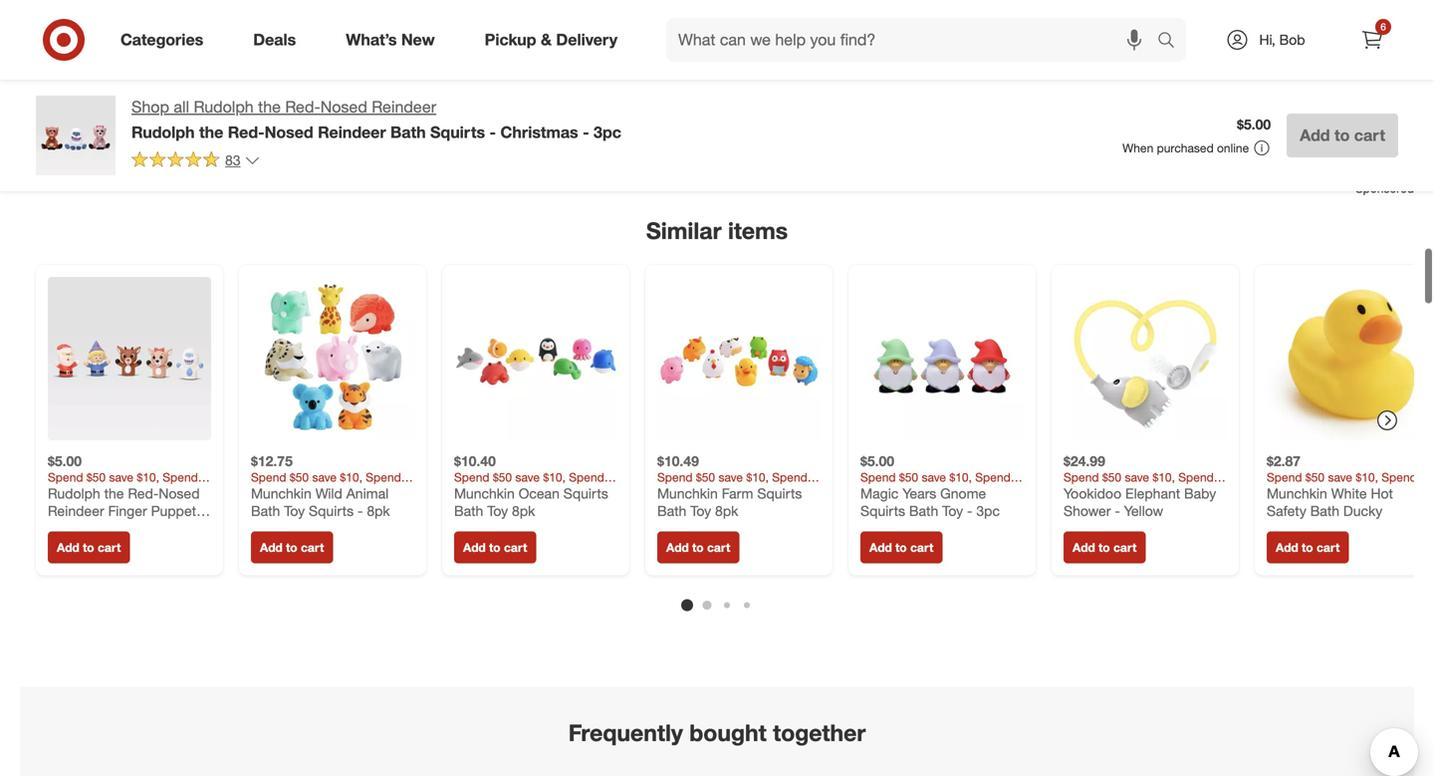 Task type: describe. For each thing, give the bounding box(es) containing it.
advertisement region
[[20, 63, 1415, 180]]

munchkin for $12.75
[[251, 485, 312, 502]]

ocean
[[519, 485, 560, 502]]

puppets
[[151, 502, 203, 520]]

search button
[[1149, 18, 1197, 66]]

$10.49
[[658, 453, 699, 470]]

baby
[[1185, 485, 1217, 502]]

munchkin wild animal bath toy squirts - 8pk image
[[251, 277, 414, 441]]

similar items
[[646, 217, 788, 245]]

purchased
[[1157, 140, 1214, 155]]

- down delivery
[[583, 122, 589, 142]]

categories link
[[104, 18, 228, 62]]

add to cart button for munchkin ocean squirts bath toy 8pk
[[454, 532, 536, 564]]

frequently bought together
[[569, 719, 866, 747]]

shop
[[132, 97, 169, 117]]

squirts inside 'magic years gnome squirts bath toy - 3pc'
[[861, 502, 906, 520]]

83
[[225, 151, 241, 169]]

- inside the yookidoo elephant baby shower - yellow
[[1115, 502, 1121, 520]]

1 horizontal spatial nosed
[[265, 122, 313, 142]]

rudolph the red-nosed reindeer finger puppets - christmas - 5pc
[[48, 485, 203, 537]]

5pc
[[134, 520, 157, 537]]

new
[[401, 30, 435, 49]]

bath inside munchkin wild animal bath toy squirts - 8pk
[[251, 502, 280, 520]]

cart for munchkin ocean squirts bath toy 8pk
[[504, 540, 527, 555]]

what's new
[[346, 30, 435, 49]]

1 horizontal spatial red-
[[228, 122, 265, 142]]

munchkin for $10.40
[[454, 485, 515, 502]]

ducky
[[1344, 502, 1383, 520]]

to for magic years gnome squirts bath toy - 3pc
[[896, 540, 907, 555]]

when
[[1123, 140, 1154, 155]]

1 vertical spatial rudolph
[[132, 122, 195, 142]]

bath inside 'magic years gnome squirts bath toy - 3pc'
[[910, 502, 939, 520]]

munchkin ocean squirts bath toy 8pk image
[[454, 277, 618, 441]]

add to cart button up sponsored
[[1287, 114, 1399, 157]]

pickup
[[485, 30, 537, 49]]

$12.75
[[251, 453, 293, 470]]

add for yookidoo elephant baby shower - yellow
[[1073, 540, 1096, 555]]

- inside munchkin wild animal bath toy squirts - 8pk
[[358, 502, 363, 520]]

rudolph the red-nosed reindeer finger puppets - christmas - 5pc image
[[48, 277, 211, 441]]

cart up sponsored
[[1355, 126, 1386, 145]]

add for munchkin ocean squirts bath toy 8pk
[[463, 540, 486, 555]]

munchkin white hot safety bath ducky
[[1267, 485, 1394, 520]]

munchkin wild animal bath toy squirts - 8pk
[[251, 485, 390, 520]]

deals
[[253, 30, 296, 49]]

munchkin for $2.87
[[1267, 485, 1328, 502]]

2 horizontal spatial nosed
[[320, 97, 367, 117]]

years
[[903, 485, 937, 502]]

to for munchkin farm squirts bath toy 8pk
[[692, 540, 704, 555]]

6
[[1381, 20, 1387, 33]]

gnome
[[941, 485, 987, 502]]

add to cart for munchkin wild animal bath toy squirts - 8pk
[[260, 540, 324, 555]]

add for munchkin wild animal bath toy squirts - 8pk
[[260, 540, 283, 555]]

0 vertical spatial reindeer
[[372, 97, 436, 117]]

munchkin ocean squirts bath toy 8pk
[[454, 485, 609, 520]]

wild
[[316, 485, 343, 502]]

0 vertical spatial rudolph
[[194, 97, 254, 117]]

2 horizontal spatial the
[[258, 97, 281, 117]]

add to cart button for munchkin white hot safety bath ducky
[[1267, 532, 1349, 564]]

83 link
[[132, 150, 261, 173]]

region containing similar items
[[20, 63, 1435, 776]]

delivery
[[556, 30, 618, 49]]

add to cart button for rudolph the red-nosed reindeer finger puppets - christmas - 5pc
[[48, 532, 130, 564]]

add for rudolph the red-nosed reindeer finger puppets - christmas - 5pc
[[57, 540, 79, 555]]

animal
[[346, 485, 389, 502]]

items
[[728, 217, 788, 245]]

white
[[1332, 485, 1367, 502]]

squirts inside munchkin ocean squirts bath toy 8pk
[[564, 485, 609, 502]]

$5.00 for rudolph the red-nosed reindeer finger puppets - christmas - 5pc
[[48, 453, 82, 470]]

nosed inside rudolph the red-nosed reindeer finger puppets - christmas - 5pc
[[159, 485, 200, 502]]

cart for magic years gnome squirts bath toy - 3pc
[[911, 540, 934, 555]]

add to cart button for magic years gnome squirts bath toy - 3pc
[[861, 532, 943, 564]]

6 link
[[1351, 18, 1395, 62]]

online
[[1217, 140, 1249, 155]]

add to cart button for munchkin farm squirts bath toy 8pk
[[658, 532, 740, 564]]

bath inside shop all rudolph the red-nosed reindeer rudolph the red-nosed reindeer bath squirts - christmas - 3pc
[[391, 122, 426, 142]]

when purchased online
[[1123, 140, 1249, 155]]

- inside 'magic years gnome squirts bath toy - 3pc'
[[967, 502, 973, 520]]

cart for munchkin white hot safety bath ducky
[[1317, 540, 1340, 555]]

add right online
[[1300, 126, 1331, 145]]

cart for munchkin wild animal bath toy squirts - 8pk
[[301, 540, 324, 555]]

$24.99
[[1064, 453, 1106, 470]]

image of rudolph the red-nosed reindeer bath squirts - christmas - 3pc image
[[36, 96, 116, 175]]

elephant
[[1126, 485, 1181, 502]]

toy for farm
[[691, 502, 712, 520]]

add to cart for munchkin farm squirts bath toy 8pk
[[666, 540, 731, 555]]

add for munchkin white hot safety bath ducky
[[1276, 540, 1299, 555]]

hot
[[1371, 485, 1394, 502]]



Task type: vqa. For each thing, say whether or not it's contained in the screenshot.
SO
no



Task type: locate. For each thing, give the bounding box(es) containing it.
christmas down "&"
[[501, 122, 578, 142]]

categories
[[121, 30, 203, 49]]

bath inside munchkin farm squirts bath toy 8pk
[[658, 502, 687, 520]]

to for yookidoo elephant baby shower - yellow
[[1099, 540, 1110, 555]]

1 horizontal spatial 8pk
[[512, 502, 535, 520]]

-
[[490, 122, 496, 142], [583, 122, 589, 142], [358, 502, 363, 520], [967, 502, 973, 520], [1115, 502, 1121, 520], [48, 520, 53, 537], [125, 520, 130, 537]]

add to cart button down munchkin ocean squirts bath toy 8pk
[[454, 532, 536, 564]]

cart down rudolph the red-nosed reindeer finger puppets - christmas - 5pc at left
[[98, 540, 121, 555]]

add to cart down 'magic years gnome squirts bath toy - 3pc'
[[870, 540, 934, 555]]

bought
[[690, 719, 767, 747]]

red- inside rudolph the red-nosed reindeer finger puppets - christmas - 5pc
[[128, 485, 159, 502]]

cart down munchkin wild animal bath toy squirts - 8pk
[[301, 540, 324, 555]]

toy left ocean
[[487, 502, 508, 520]]

add to cart for magic years gnome squirts bath toy - 3pc
[[870, 540, 934, 555]]

farm
[[722, 485, 754, 502]]

toy
[[284, 502, 305, 520], [487, 502, 508, 520], [691, 502, 712, 520], [943, 502, 963, 520]]

bath inside munchkin ocean squirts bath toy 8pk
[[454, 502, 483, 520]]

cart down munchkin white hot safety bath ducky
[[1317, 540, 1340, 555]]

add to cart for yookidoo elephant baby shower - yellow
[[1073, 540, 1137, 555]]

0 horizontal spatial 3pc
[[594, 122, 622, 142]]

2 vertical spatial reindeer
[[48, 502, 104, 520]]

add to cart button
[[1287, 114, 1399, 157], [48, 532, 130, 564], [251, 532, 333, 564], [454, 532, 536, 564], [658, 532, 740, 564], [861, 532, 943, 564], [1064, 532, 1146, 564], [1267, 532, 1349, 564]]

1 vertical spatial 3pc
[[977, 502, 1000, 520]]

0 vertical spatial 3pc
[[594, 122, 622, 142]]

0 vertical spatial the
[[258, 97, 281, 117]]

to for munchkin white hot safety bath ducky
[[1302, 540, 1314, 555]]

4 toy from the left
[[943, 502, 963, 520]]

munchkin farm squirts bath toy 8pk image
[[658, 277, 821, 441]]

to for munchkin wild animal bath toy squirts - 8pk
[[286, 540, 298, 555]]

2 vertical spatial red-
[[128, 485, 159, 502]]

squirts inside shop all rudolph the red-nosed reindeer rudolph the red-nosed reindeer bath squirts - christmas - 3pc
[[430, 122, 485, 142]]

deals link
[[236, 18, 321, 62]]

toy inside munchkin farm squirts bath toy 8pk
[[691, 502, 712, 520]]

8pk inside munchkin farm squirts bath toy 8pk
[[715, 502, 739, 520]]

munchkin inside munchkin white hot safety bath ducky
[[1267, 485, 1328, 502]]

2 horizontal spatial $5.00
[[1237, 116, 1271, 133]]

toy for wild
[[284, 502, 305, 520]]

add to cart button down safety
[[1267, 532, 1349, 564]]

3pc
[[594, 122, 622, 142], [977, 502, 1000, 520]]

2 vertical spatial rudolph
[[48, 485, 100, 502]]

cart down munchkin farm squirts bath toy 8pk
[[707, 540, 731, 555]]

bath down $10.49
[[658, 502, 687, 520]]

add to cart down safety
[[1276, 540, 1340, 555]]

add to cart button down munchkin farm squirts bath toy 8pk
[[658, 532, 740, 564]]

magic years gnome squirts bath toy - 3pc
[[861, 485, 1000, 520]]

to for munchkin ocean squirts bath toy 8pk
[[489, 540, 501, 555]]

the
[[258, 97, 281, 117], [199, 122, 223, 142], [104, 485, 124, 502]]

1 vertical spatial christmas
[[57, 520, 121, 537]]

3 munchkin from the left
[[658, 485, 718, 502]]

cart for munchkin farm squirts bath toy 8pk
[[707, 540, 731, 555]]

magic years gnome squirts bath toy - 3pc image
[[861, 277, 1024, 441]]

add to cart up sponsored
[[1300, 126, 1386, 145]]

add down the magic
[[870, 540, 892, 555]]

add down rudolph the red-nosed reindeer finger puppets - christmas - 5pc at left
[[57, 540, 79, 555]]

together
[[773, 719, 866, 747]]

cart down yellow
[[1114, 540, 1137, 555]]

add to cart down rudolph the red-nosed reindeer finger puppets - christmas - 5pc at left
[[57, 540, 121, 555]]

add down munchkin wild animal bath toy squirts - 8pk
[[260, 540, 283, 555]]

toy left wild
[[284, 502, 305, 520]]

$5.00 up rudolph the red-nosed reindeer finger puppets - christmas - 5pc at left
[[48, 453, 82, 470]]

rudolph right all
[[194, 97, 254, 117]]

8pk inside munchkin ocean squirts bath toy 8pk
[[512, 502, 535, 520]]

red- up the 5pc
[[128, 485, 159, 502]]

bath inside munchkin white hot safety bath ducky
[[1311, 502, 1340, 520]]

add to cart button for munchkin wild animal bath toy squirts - 8pk
[[251, 532, 333, 564]]

munchkin white hot safety bath ducky image
[[1267, 277, 1431, 441]]

magic
[[861, 485, 899, 502]]

- right years
[[967, 502, 973, 520]]

yookidoo
[[1064, 485, 1122, 502]]

similar
[[646, 217, 722, 245]]

reindeer inside rudolph the red-nosed reindeer finger puppets - christmas - 5pc
[[48, 502, 104, 520]]

frequently
[[569, 719, 683, 747]]

shop all rudolph the red-nosed reindeer rudolph the red-nosed reindeer bath squirts - christmas - 3pc
[[132, 97, 622, 142]]

1 munchkin from the left
[[251, 485, 312, 502]]

2 vertical spatial nosed
[[159, 485, 200, 502]]

add to cart button down munchkin wild animal bath toy squirts - 8pk
[[251, 532, 333, 564]]

sponsored
[[1356, 181, 1415, 196]]

add to cart for rudolph the red-nosed reindeer finger puppets - christmas - 5pc
[[57, 540, 121, 555]]

nosed
[[320, 97, 367, 117], [265, 122, 313, 142], [159, 485, 200, 502]]

hi, bob
[[1260, 31, 1306, 48]]

toy inside munchkin wild animal bath toy squirts - 8pk
[[284, 502, 305, 520]]

$10.40
[[454, 453, 496, 470]]

the inside rudolph the red-nosed reindeer finger puppets - christmas - 5pc
[[104, 485, 124, 502]]

what's
[[346, 30, 397, 49]]

to for rudolph the red-nosed reindeer finger puppets - christmas - 5pc
[[83, 540, 94, 555]]

0 horizontal spatial nosed
[[159, 485, 200, 502]]

2 8pk from the left
[[512, 502, 535, 520]]

1 horizontal spatial the
[[199, 122, 223, 142]]

munchkin down $12.75
[[251, 485, 312, 502]]

rudolph
[[194, 97, 254, 117], [132, 122, 195, 142], [48, 485, 100, 502]]

3pc down delivery
[[594, 122, 622, 142]]

hi,
[[1260, 31, 1276, 48]]

search
[[1149, 32, 1197, 51]]

bath left ducky
[[1311, 502, 1340, 520]]

munchkin down $2.87
[[1267, 485, 1328, 502]]

red-
[[285, 97, 321, 117], [228, 122, 265, 142], [128, 485, 159, 502]]

$2.87
[[1267, 453, 1301, 470]]

3pc inside shop all rudolph the red-nosed reindeer rudolph the red-nosed reindeer bath squirts - christmas - 3pc
[[594, 122, 622, 142]]

bath down $10.40
[[454, 502, 483, 520]]

reindeer down 'what's new' link
[[372, 97, 436, 117]]

3pc inside 'magic years gnome squirts bath toy - 3pc'
[[977, 502, 1000, 520]]

cart down 'magic years gnome squirts bath toy - 3pc'
[[911, 540, 934, 555]]

christmas inside rudolph the red-nosed reindeer finger puppets - christmas - 5pc
[[57, 520, 121, 537]]

$5.00 up online
[[1237, 116, 1271, 133]]

1 horizontal spatial christmas
[[501, 122, 578, 142]]

3 toy from the left
[[691, 502, 712, 520]]

add to cart down munchkin wild animal bath toy squirts - 8pk
[[260, 540, 324, 555]]

8pk for munchkin ocean squirts bath toy 8pk
[[512, 502, 535, 520]]

0 horizontal spatial $5.00
[[48, 453, 82, 470]]

reindeer left finger
[[48, 502, 104, 520]]

$5.00 for magic years gnome squirts bath toy - 3pc
[[861, 453, 895, 470]]

munchkin down $10.40
[[454, 485, 515, 502]]

0 vertical spatial nosed
[[320, 97, 367, 117]]

shower
[[1064, 502, 1111, 520]]

munchkin farm squirts bath toy 8pk
[[658, 485, 802, 520]]

rudolph inside rudolph the red-nosed reindeer finger puppets - christmas - 5pc
[[48, 485, 100, 502]]

pickup & delivery
[[485, 30, 618, 49]]

bath
[[391, 122, 426, 142], [251, 502, 280, 520], [454, 502, 483, 520], [658, 502, 687, 520], [910, 502, 939, 520], [1311, 502, 1340, 520]]

cart
[[1355, 126, 1386, 145], [98, 540, 121, 555], [301, 540, 324, 555], [504, 540, 527, 555], [707, 540, 731, 555], [911, 540, 934, 555], [1114, 540, 1137, 555], [1317, 540, 1340, 555]]

8pk for munchkin farm squirts bath toy 8pk
[[715, 502, 739, 520]]

toy inside 'magic years gnome squirts bath toy - 3pc'
[[943, 502, 963, 520]]

add to cart button down finger
[[48, 532, 130, 564]]

munchkin
[[251, 485, 312, 502], [454, 485, 515, 502], [658, 485, 718, 502], [1267, 485, 1328, 502]]

to
[[1335, 126, 1350, 145], [83, 540, 94, 555], [286, 540, 298, 555], [489, 540, 501, 555], [692, 540, 704, 555], [896, 540, 907, 555], [1099, 540, 1110, 555], [1302, 540, 1314, 555]]

add to cart down munchkin ocean squirts bath toy 8pk
[[463, 540, 527, 555]]

bath left gnome
[[910, 502, 939, 520]]

- left finger
[[48, 520, 53, 537]]

add
[[1300, 126, 1331, 145], [57, 540, 79, 555], [260, 540, 283, 555], [463, 540, 486, 555], [666, 540, 689, 555], [870, 540, 892, 555], [1073, 540, 1096, 555], [1276, 540, 1299, 555]]

the left puppets
[[104, 485, 124, 502]]

christmas
[[501, 122, 578, 142], [57, 520, 121, 537]]

add to cart button down the shower
[[1064, 532, 1146, 564]]

christmas inside shop all rudolph the red-nosed reindeer rudolph the red-nosed reindeer bath squirts - christmas - 3pc
[[501, 122, 578, 142]]

3 8pk from the left
[[715, 502, 739, 520]]

finger
[[108, 502, 147, 520]]

add to cart for munchkin white hot safety bath ducky
[[1276, 540, 1340, 555]]

toy inside munchkin ocean squirts bath toy 8pk
[[487, 502, 508, 520]]

- down pickup
[[490, 122, 496, 142]]

red- up 83
[[228, 122, 265, 142]]

add for munchkin farm squirts bath toy 8pk
[[666, 540, 689, 555]]

1 vertical spatial the
[[199, 122, 223, 142]]

add down munchkin farm squirts bath toy 8pk
[[666, 540, 689, 555]]

munchkin down $10.49
[[658, 485, 718, 502]]

toy for ocean
[[487, 502, 508, 520]]

nosed right finger
[[159, 485, 200, 502]]

reindeer
[[372, 97, 436, 117], [318, 122, 386, 142], [48, 502, 104, 520]]

- right wild
[[358, 502, 363, 520]]

add to cart button for yookidoo elephant baby shower - yellow
[[1064, 532, 1146, 564]]

2 munchkin from the left
[[454, 485, 515, 502]]

yellow
[[1124, 502, 1164, 520]]

safety
[[1267, 502, 1307, 520]]

0 vertical spatial christmas
[[501, 122, 578, 142]]

- left yellow
[[1115, 502, 1121, 520]]

1 horizontal spatial $5.00
[[861, 453, 895, 470]]

add to cart
[[1300, 126, 1386, 145], [57, 540, 121, 555], [260, 540, 324, 555], [463, 540, 527, 555], [666, 540, 731, 555], [870, 540, 934, 555], [1073, 540, 1137, 555], [1276, 540, 1340, 555]]

munchkin inside munchkin wild animal bath toy squirts - 8pk
[[251, 485, 312, 502]]

squirts
[[430, 122, 485, 142], [564, 485, 609, 502], [758, 485, 802, 502], [309, 502, 354, 520], [861, 502, 906, 520]]

2 horizontal spatial red-
[[285, 97, 321, 117]]

0 vertical spatial red-
[[285, 97, 321, 117]]

1 toy from the left
[[284, 502, 305, 520]]

toy left the farm
[[691, 502, 712, 520]]

$5.00 up the magic
[[861, 453, 895, 470]]

munchkin for $10.49
[[658, 485, 718, 502]]

&
[[541, 30, 552, 49]]

cart down munchkin ocean squirts bath toy 8pk
[[504, 540, 527, 555]]

0 horizontal spatial christmas
[[57, 520, 121, 537]]

squirts inside munchkin farm squirts bath toy 8pk
[[758, 485, 802, 502]]

bob
[[1280, 31, 1306, 48]]

add to cart down the shower
[[1073, 540, 1137, 555]]

1 8pk from the left
[[367, 502, 390, 520]]

0 horizontal spatial 8pk
[[367, 502, 390, 520]]

red- down deals link
[[285, 97, 321, 117]]

region
[[20, 63, 1435, 776]]

all
[[174, 97, 189, 117]]

3pc right years
[[977, 502, 1000, 520]]

squirts inside munchkin wild animal bath toy squirts - 8pk
[[309, 502, 354, 520]]

4 munchkin from the left
[[1267, 485, 1328, 502]]

- left the 5pc
[[125, 520, 130, 537]]

$5.00
[[1237, 116, 1271, 133], [48, 453, 82, 470], [861, 453, 895, 470]]

2 toy from the left
[[487, 502, 508, 520]]

add to cart button down 'magic years gnome squirts bath toy - 3pc'
[[861, 532, 943, 564]]

add to cart for munchkin ocean squirts bath toy 8pk
[[463, 540, 527, 555]]

1 vertical spatial reindeer
[[318, 122, 386, 142]]

toy right years
[[943, 502, 963, 520]]

1 horizontal spatial 3pc
[[977, 502, 1000, 520]]

yookidoo elephant baby shower - yellow image
[[1064, 277, 1227, 441]]

8pk
[[367, 502, 390, 520], [512, 502, 535, 520], [715, 502, 739, 520]]

8pk inside munchkin wild animal bath toy squirts - 8pk
[[367, 502, 390, 520]]

1 vertical spatial nosed
[[265, 122, 313, 142]]

nosed down what's
[[320, 97, 367, 117]]

1 vertical spatial red-
[[228, 122, 265, 142]]

add down munchkin ocean squirts bath toy 8pk
[[463, 540, 486, 555]]

add for magic years gnome squirts bath toy - 3pc
[[870, 540, 892, 555]]

rudolph left finger
[[48, 485, 100, 502]]

add down the shower
[[1073, 540, 1096, 555]]

bath down $12.75
[[251, 502, 280, 520]]

What can we help you find? suggestions appear below search field
[[667, 18, 1163, 62]]

0 horizontal spatial red-
[[128, 485, 159, 502]]

cart for rudolph the red-nosed reindeer finger puppets - christmas - 5pc
[[98, 540, 121, 555]]

nosed down deals link
[[265, 122, 313, 142]]

christmas left the 5pc
[[57, 520, 121, 537]]

reindeer down what's
[[318, 122, 386, 142]]

add to cart down munchkin farm squirts bath toy 8pk
[[666, 540, 731, 555]]

pickup & delivery link
[[468, 18, 643, 62]]

munchkin inside munchkin ocean squirts bath toy 8pk
[[454, 485, 515, 502]]

what's new link
[[329, 18, 460, 62]]

the down the deals
[[258, 97, 281, 117]]

add down safety
[[1276, 540, 1299, 555]]

yookidoo elephant baby shower - yellow
[[1064, 485, 1217, 520]]

2 vertical spatial the
[[104, 485, 124, 502]]

munchkin inside munchkin farm squirts bath toy 8pk
[[658, 485, 718, 502]]

bath down new
[[391, 122, 426, 142]]

rudolph down shop
[[132, 122, 195, 142]]

0 horizontal spatial the
[[104, 485, 124, 502]]

the up 83 link
[[199, 122, 223, 142]]

2 horizontal spatial 8pk
[[715, 502, 739, 520]]

cart for yookidoo elephant baby shower - yellow
[[1114, 540, 1137, 555]]



